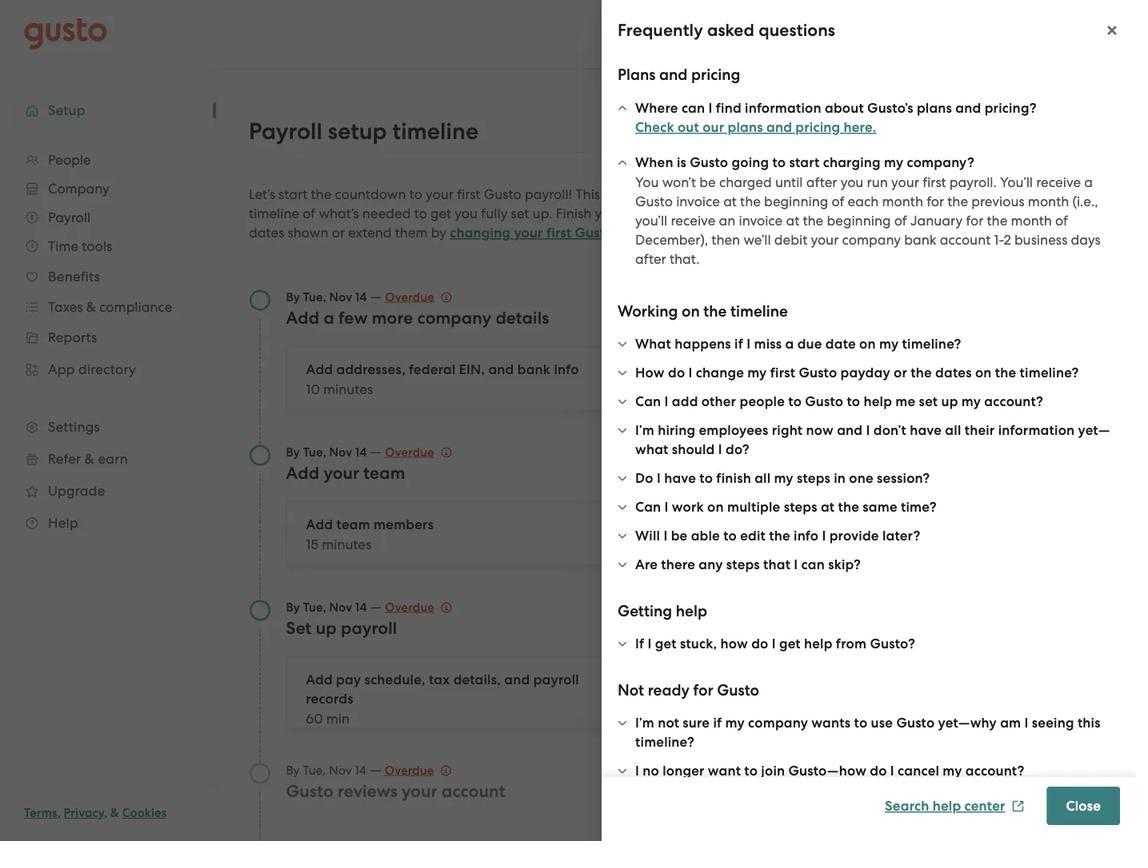 Task type: describe. For each thing, give the bounding box(es) containing it.
1 vertical spatial steps
[[784, 499, 817, 516]]

i left find at the right
[[709, 100, 713, 116]]

first inside let's start the countdown to your first gusto payroll! this is an estimated timeline of what's needed to get you fully set up.
[[457, 186, 481, 202]]

0 horizontal spatial up
[[316, 619, 337, 639]]

help
[[48, 515, 78, 531]]

plans and pricing
[[618, 66, 740, 84]]

tue, for up
[[303, 601, 326, 615]]

our inside download our handy checklist of everything you'll need to get set up for your first payroll.
[[976, 231, 997, 247]]

are there any steps that i can skip?
[[635, 557, 861, 573]]

get right how at right
[[779, 636, 801, 653]]

2 horizontal spatial do
[[870, 763, 887, 780]]

download
[[907, 231, 973, 247]]

check out our plans and pricing here.
[[635, 119, 877, 136]]

gusto up "now"
[[805, 394, 844, 410]]

the inside let's start the countdown to your first gusto payroll! this is an estimated timeline of what's needed to get you fully set up.
[[311, 186, 332, 202]]

wants
[[812, 715, 851, 732]]

earn
[[98, 451, 128, 467]]

changing your first gusto payday. button
[[450, 224, 670, 243]]

want
[[708, 763, 741, 780]]

setup
[[328, 118, 387, 145]]

nov for your
[[329, 445, 352, 460]]

check out our plans and pricing here. link
[[635, 119, 877, 136]]

my up their
[[962, 394, 981, 410]]

reports link
[[16, 323, 200, 352]]

overdue for team
[[385, 445, 434, 460]]

your right debit
[[811, 232, 839, 248]]

gusto—how
[[789, 763, 867, 780]]

0 horizontal spatial company
[[417, 308, 491, 328]]

first inside you won't be charged until after you run your first payroll. you'll receive a gusto invoice at the beginning of each month for the previous month (i.e., you'll receive an invoice at the beginning of january for the month of december), then we'll debit your company bank account 1-2 business days after that.
[[923, 174, 946, 190]]

get for add your team
[[651, 526, 675, 542]]

edit
[[740, 528, 766, 545]]

by for add a few more company details
[[286, 290, 300, 304]]

right
[[772, 422, 803, 439]]

don't
[[874, 422, 907, 439]]

in
[[834, 470, 846, 487]]

1 horizontal spatial receive
[[1036, 174, 1081, 190]]

change
[[696, 365, 744, 381]]

your inside let's start the countdown to your first gusto payroll! this is an estimated timeline of what's needed to get you fully set up.
[[426, 186, 454, 202]]

gusto down how at right
[[717, 681, 759, 700]]

company?
[[907, 154, 975, 171]]

miss
[[754, 336, 782, 352]]

where
[[635, 100, 678, 116]]

should
[[672, 442, 715, 458]]

do?
[[726, 442, 750, 458]]

and right 'plans'
[[659, 66, 688, 84]]

1 get started from the top
[[651, 370, 725, 387]]

set for download our handy checklist of everything you'll need to get set up for your first payroll.
[[983, 270, 1002, 286]]

yet—
[[1078, 422, 1110, 439]]

1 horizontal spatial timeline?
[[902, 336, 961, 352]]

upgrade
[[48, 483, 105, 499]]

payroll
[[249, 118, 322, 145]]

to inside download our handy checklist of everything you'll need to get set up for your first payroll.
[[943, 270, 956, 286]]

add
[[672, 394, 698, 410]]

checklist
[[907, 250, 961, 266]]

members
[[374, 517, 434, 533]]

1 horizontal spatial pricing
[[796, 119, 840, 136]]

frequently asked questions dialog
[[602, 0, 1136, 842]]

1 get from the top
[[651, 370, 675, 387]]

1 horizontal spatial ready
[[1008, 203, 1050, 222]]

upgrade link
[[16, 477, 200, 506]]

0 vertical spatial information
[[745, 100, 822, 116]]

what's
[[319, 206, 359, 222]]

my right cancel
[[943, 763, 962, 780]]

is inside let's start the countdown to your first gusto payroll! this is an estimated timeline of what's needed to get you fully set up.
[[604, 186, 613, 202]]

help left the 'from'
[[804, 636, 833, 653]]

my up payday
[[879, 336, 899, 352]]

0 horizontal spatial invoice
[[676, 193, 720, 209]]

january
[[911, 212, 963, 228]]

then
[[712, 232, 740, 248]]

center
[[965, 798, 1005, 815]]

— for team
[[370, 444, 382, 460]]

tax
[[429, 672, 450, 689]]

gusto?
[[870, 636, 915, 653]]

few
[[339, 308, 368, 328]]

1 vertical spatial account
[[442, 782, 505, 802]]

everything
[[980, 250, 1047, 266]]

on up their
[[975, 365, 992, 381]]

gusto's
[[867, 100, 914, 116]]

longer
[[663, 763, 705, 780]]

my up run
[[884, 154, 904, 171]]

to left "join"
[[744, 763, 758, 780]]

i left no
[[635, 763, 639, 780]]

get right if
[[655, 636, 677, 653]]

1 vertical spatial account?
[[966, 763, 1025, 780]]

month left (i.e.,
[[1028, 193, 1069, 209]]

1 vertical spatial plans
[[728, 119, 763, 136]]

terms
[[24, 807, 57, 821]]

i right if
[[648, 636, 652, 653]]

list containing benefits
[[0, 146, 216, 539]]

join
[[761, 763, 785, 780]]

overdue button for payroll
[[385, 598, 452, 617]]

until
[[775, 174, 803, 190]]

happens
[[675, 336, 731, 352]]

14 for up
[[355, 601, 367, 615]]

company inside you won't be charged until after you run your first payroll. you'll receive a gusto invoice at the beginning of each month for the previous month (i.e., you'll receive an invoice at the beginning of january for the month of december), then we'll debit your company bank account 1-2 business days after that.
[[842, 232, 901, 248]]

i'm for i'm not sure if my company wants to use gusto yet—why am i seeing this timeline?
[[635, 715, 654, 732]]

and up when is gusto going to start charging my company?
[[767, 119, 792, 136]]

1 horizontal spatial &
[[110, 807, 119, 821]]

for up sure
[[693, 681, 713, 700]]

set inside let's start the countdown to your first gusto payroll! this is an estimated timeline of what's needed to get you fully set up.
[[511, 206, 529, 222]]

1 vertical spatial timeline?
[[1020, 365, 1079, 381]]

gusto down what happens if i miss a due date on my timeline?
[[799, 365, 837, 381]]

minutes inside add addresses, federal ein, and bank info 10 minutes
[[323, 381, 373, 397]]

a inside you won't be charged until after you run your first payroll. you'll receive a gusto invoice at the beginning of each month for the previous month (i.e., you'll receive an invoice at the beginning of january for the month of december), then we'll debit your company bank account 1-2 business days after that.
[[1084, 174, 1093, 190]]

1 vertical spatial at
[[786, 212, 800, 228]]

ready inside frequently asked questions dialog
[[648, 681, 690, 700]]

min
[[326, 711, 350, 727]]

pricing?
[[985, 100, 1037, 116]]

you'll inside download our handy checklist of everything you'll need to get set up for your first payroll.
[[1050, 250, 1083, 266]]

0 vertical spatial steps
[[797, 470, 831, 487]]

i left miss
[[747, 336, 751, 352]]

your right run
[[891, 174, 919, 190]]

be for won't
[[700, 174, 716, 190]]

start inside frequently asked questions dialog
[[789, 154, 820, 171]]

due inside finish your tasks by the due dates shown or extend them by
[[704, 206, 728, 222]]

for down the previous
[[966, 212, 984, 228]]

i left add
[[665, 394, 669, 410]]

bank inside add addresses, federal ein, and bank info 10 minutes
[[517, 362, 551, 378]]

days
[[1071, 232, 1101, 248]]

0 vertical spatial team
[[364, 463, 405, 483]]

benefits
[[48, 269, 100, 285]]

to up download
[[951, 203, 965, 222]]

up for for
[[1005, 270, 1021, 286]]

is inside frequently asked questions dialog
[[677, 154, 687, 171]]

not
[[618, 681, 644, 700]]

add for add team members 15 minutes
[[306, 517, 333, 533]]

you'll
[[1000, 174, 1033, 190]]

1 started from the top
[[678, 370, 725, 387]]

getting
[[618, 602, 672, 621]]

if inside i'm not sure if my company wants to use gusto yet—why am i seeing this timeline?
[[713, 715, 722, 732]]

do i have to finish all my steps in one session?
[[635, 470, 930, 487]]

help link
[[16, 509, 200, 538]]

them
[[395, 225, 428, 241]]

can for can i work on multiple steps at the same time?
[[635, 499, 661, 516]]

0 vertical spatial pricing
[[691, 66, 740, 84]]

add for add addresses, federal ein, and bank info 10 minutes
[[306, 362, 333, 378]]

by for gusto reviews your account
[[286, 764, 300, 778]]

and left pricing?
[[956, 100, 981, 116]]

extend
[[348, 225, 392, 241]]

account inside you won't be charged until after you run your first payroll. you'll receive a gusto invoice at the beginning of each month for the previous month (i.e., you'll receive an invoice at the beginning of january for the month of december), then we'll debit your company bank account 1-2 business days after that.
[[940, 232, 991, 248]]

i left cancel
[[890, 763, 894, 780]]

1 , from the left
[[57, 807, 61, 821]]

questions
[[759, 20, 835, 40]]

dates inside frequently asked questions dialog
[[935, 365, 972, 381]]

on up happens
[[682, 302, 700, 320]]

nov for reviews
[[329, 764, 352, 778]]

your up add team members 15 minutes
[[324, 463, 359, 483]]

let's start the countdown to your first gusto payroll! this is an estimated timeline of what's needed to get you fully set up.
[[249, 186, 700, 222]]

0 horizontal spatial at
[[723, 193, 737, 209]]

i left provide
[[822, 528, 826, 545]]

overdue for payroll
[[385, 601, 434, 615]]

0 vertical spatial plans
[[917, 100, 952, 116]]

business
[[1015, 232, 1068, 248]]

use
[[871, 715, 893, 732]]

help left center
[[933, 798, 961, 815]]

or for shown
[[332, 225, 345, 241]]

1 horizontal spatial invoice
[[739, 212, 783, 228]]

first inside button
[[546, 225, 572, 241]]

payroll setup timeline
[[249, 118, 479, 145]]

— for your
[[370, 762, 381, 778]]

of inside let's start the countdown to your first gusto payroll! this is an estimated timeline of what's needed to get you fully set up.
[[303, 206, 315, 222]]

gusto up the won't
[[690, 154, 728, 171]]

i right the that at the bottom of the page
[[794, 557, 798, 573]]

more
[[372, 308, 413, 328]]

1 vertical spatial all
[[755, 470, 771, 487]]

of left each
[[832, 193, 844, 209]]

my up can i work on multiple steps at the same time?
[[774, 470, 794, 487]]

shown
[[288, 225, 328, 241]]

i right do
[[657, 470, 661, 487]]

on right date
[[859, 336, 876, 352]]

will
[[635, 528, 660, 545]]

that.
[[670, 251, 700, 267]]

on right work
[[707, 499, 724, 516]]

what happens if i miss a due date on my timeline?
[[635, 336, 961, 352]]

to up the them
[[414, 206, 427, 222]]

to down the how do i change my first gusto payday or the dates on the timeline?
[[847, 394, 860, 410]]

of up business at the top right of the page
[[1056, 212, 1068, 228]]

payroll. inside download our handy checklist of everything you'll need to get set up for your first payroll.
[[934, 289, 981, 305]]

to left edit
[[723, 528, 737, 545]]

1 vertical spatial receive
[[671, 212, 716, 228]]

to left finish
[[700, 470, 713, 487]]

refer & earn
[[48, 451, 128, 467]]

skip?
[[828, 557, 861, 573]]

setup link
[[16, 96, 200, 125]]

14 for a
[[355, 290, 367, 304]]

get started for payroll
[[651, 685, 725, 701]]

get started for team
[[651, 526, 725, 542]]

0 horizontal spatial after
[[635, 251, 666, 267]]

december),
[[635, 232, 708, 248]]

all inside i'm hiring employees right now and i don't have all their information yet— what should i do?
[[945, 422, 961, 439]]

1 vertical spatial do
[[751, 636, 769, 653]]

not
[[658, 715, 679, 732]]

first down miss
[[770, 365, 795, 381]]

get for set up payroll
[[651, 685, 675, 701]]

to up right
[[788, 394, 802, 410]]

charging
[[823, 154, 881, 171]]

1 get started button from the top
[[638, 363, 738, 395]]

download our handy checklist of everything you'll need to get set up for your first payroll.
[[907, 231, 1083, 305]]

to up needed
[[409, 186, 422, 202]]

0 vertical spatial account?
[[984, 394, 1043, 410]]

reviews
[[338, 782, 398, 802]]

1 horizontal spatial by
[[661, 206, 677, 222]]

15
[[306, 537, 319, 553]]

you'll inside you won't be charged until after you run your first payroll. you'll receive a gusto invoice at the beginning of each month for the previous month (i.e., you'll receive an invoice at the beginning of january for the month of december), then we'll debit your company bank account 1-2 business days after that.
[[635, 212, 668, 228]]

help left me
[[864, 394, 892, 410]]

account menu element
[[867, 0, 1112, 68]]

check
[[635, 119, 674, 136]]

gusto right circle blank image
[[286, 782, 334, 802]]

i'm hiring employees right now and i don't have all their information yet— what should i do?
[[635, 422, 1110, 458]]

started for add your team
[[678, 526, 725, 542]]

by tue, nov 14 — for a
[[286, 288, 385, 304]]

1 vertical spatial beginning
[[827, 212, 891, 228]]

of inside download our handy checklist of everything you'll need to get set up for your first payroll.
[[964, 250, 977, 266]]

for up january
[[927, 193, 944, 209]]

info inside add addresses, federal ein, and bank info 10 minutes
[[554, 362, 579, 378]]

benefits link
[[16, 262, 200, 291]]

circle blank image
[[249, 763, 271, 785]]

1 horizontal spatial timeline
[[392, 118, 479, 145]]

your right reviews at the left of the page
[[402, 782, 438, 802]]

my inside i'm not sure if my company wants to use gusto yet—why am i seeing this timeline?
[[725, 715, 745, 732]]

payday
[[841, 365, 890, 381]]

add for add a few more company details
[[286, 308, 319, 328]]



Task type: vqa. For each thing, say whether or not it's contained in the screenshot.
Be
yes



Task type: locate. For each thing, give the bounding box(es) containing it.
3 get started from the top
[[651, 685, 725, 701]]

0 horizontal spatial you
[[455, 206, 478, 222]]

14 up set up payroll
[[355, 601, 367, 615]]

get started up sure
[[651, 685, 725, 701]]

can
[[682, 100, 705, 116], [801, 557, 825, 573]]

2 by from the top
[[286, 445, 300, 460]]

2 get from the top
[[651, 526, 675, 542]]

i'm for i'm hiring employees right now and i don't have all their information yet— what should i do?
[[635, 422, 654, 439]]

tue,
[[303, 290, 326, 304], [303, 445, 326, 460], [303, 601, 326, 615], [303, 764, 326, 778]]

1 vertical spatial set
[[983, 270, 1002, 286]]

2 horizontal spatial timeline?
[[1020, 365, 1079, 381]]

session?
[[877, 470, 930, 487]]

2 started from the top
[[678, 526, 725, 542]]

gusto inside let's start the countdown to your first gusto payroll! this is an estimated timeline of what's needed to get you fully set up.
[[484, 186, 522, 202]]

team inside add team members 15 minutes
[[336, 517, 370, 533]]

1 horizontal spatial bank
[[904, 232, 937, 248]]

have up work
[[664, 470, 696, 487]]

by tue, nov 14 — for up
[[286, 599, 385, 615]]

0 vertical spatial started
[[678, 370, 725, 387]]

team left members
[[336, 517, 370, 533]]

help up stuck,
[[676, 602, 707, 621]]

all right finish
[[755, 470, 771, 487]]

1 vertical spatial can
[[801, 557, 825, 573]]

company down each
[[842, 232, 901, 248]]

14 for reviews
[[355, 764, 366, 778]]

if right sure
[[713, 715, 722, 732]]

an up then
[[719, 212, 736, 228]]

1 horizontal spatial payroll
[[533, 672, 579, 689]]

this
[[1078, 715, 1101, 732]]

or up me
[[894, 365, 907, 381]]

run
[[867, 174, 888, 190]]

2 , from the left
[[104, 807, 107, 821]]

app
[[48, 362, 75, 378]]

add for add pay schedule, tax details, and payroll records 60 min
[[306, 672, 333, 689]]

2 nov from the top
[[329, 445, 352, 460]]

terms link
[[24, 807, 57, 821]]

1 nov from the top
[[329, 290, 352, 304]]

gusto inside you won't be charged until after you run your first payroll. you'll receive a gusto invoice at the beginning of each month for the previous month (i.e., you'll receive an invoice at the beginning of january for the month of december), then we'll debit your company bank account 1-2 business days after that.
[[635, 193, 673, 209]]

0 vertical spatial minutes
[[323, 381, 373, 397]]

what for what to have ready
[[907, 203, 947, 222]]

get started button for add your team
[[638, 518, 738, 550]]

gusto down finish
[[575, 225, 613, 241]]

0 horizontal spatial information
[[745, 100, 822, 116]]

, left privacy link
[[57, 807, 61, 821]]

our inside frequently asked questions dialog
[[703, 119, 724, 136]]

0 vertical spatial get
[[651, 370, 675, 387]]

let's
[[249, 186, 275, 202]]

1 vertical spatial an
[[719, 212, 736, 228]]

3 get from the top
[[651, 685, 675, 701]]

i left do?
[[718, 442, 722, 458]]

how do i change my first gusto payday or the dates on the timeline?
[[635, 365, 1079, 381]]

gusto inside button
[[575, 225, 613, 241]]

0 horizontal spatial info
[[554, 362, 579, 378]]

0 vertical spatial payroll
[[341, 619, 397, 639]]

month up business at the top right of the page
[[1011, 212, 1052, 228]]

1 vertical spatial &
[[110, 807, 119, 821]]

0 vertical spatial by
[[661, 206, 677, 222]]

1 horizontal spatial you'll
[[1050, 250, 1083, 266]]

1 vertical spatial i'm
[[635, 715, 654, 732]]

1 horizontal spatial is
[[677, 154, 687, 171]]

sure
[[683, 715, 710, 732]]

where can i find information about gusto's plans and pricing?
[[635, 100, 1037, 116]]

after down when is gusto going to start charging my company?
[[806, 174, 837, 190]]

payroll!
[[525, 186, 572, 202]]

and right ein,
[[488, 362, 514, 378]]

if
[[735, 336, 743, 352], [713, 715, 722, 732]]

debit
[[774, 232, 808, 248]]

information inside i'm hiring employees right now and i don't have all their information yet— what should i do?
[[998, 422, 1075, 439]]

1 tue, from the top
[[303, 290, 326, 304]]

get started button up sure
[[638, 677, 738, 709]]

overdue button up add a few more company details
[[385, 288, 452, 307]]

same
[[863, 499, 898, 516]]

2 get started button from the top
[[638, 518, 738, 550]]

1 horizontal spatial company
[[748, 715, 808, 732]]

timeline?
[[902, 336, 961, 352], [1020, 365, 1079, 381], [635, 735, 695, 751]]

previous
[[972, 193, 1025, 209]]

0 horizontal spatial have
[[664, 470, 696, 487]]

due inside frequently asked questions dialog
[[797, 336, 822, 352]]

to up until
[[773, 154, 786, 171]]

1 vertical spatial info
[[794, 528, 819, 545]]

employees
[[699, 422, 769, 439]]

ein,
[[459, 362, 485, 378]]

handy
[[1000, 231, 1041, 247]]

0 horizontal spatial a
[[324, 308, 334, 328]]

1 vertical spatial what
[[635, 336, 671, 352]]

1 vertical spatial get started button
[[638, 518, 738, 550]]

or inside finish your tasks by the due dates shown or extend them by
[[332, 225, 345, 241]]

receive up december),
[[671, 212, 716, 228]]

about
[[825, 100, 864, 116]]

0 horizontal spatial by
[[431, 225, 447, 241]]

is right this on the right of the page
[[604, 186, 613, 202]]

2 by tue, nov 14 — from the top
[[286, 444, 385, 460]]

directory
[[78, 362, 136, 378]]

started up sure
[[678, 685, 725, 701]]

any
[[699, 557, 723, 573]]

to
[[773, 154, 786, 171], [409, 186, 422, 202], [951, 203, 965, 222], [414, 206, 427, 222], [943, 270, 956, 286], [788, 394, 802, 410], [847, 394, 860, 410], [700, 470, 713, 487], [723, 528, 737, 545], [854, 715, 868, 732], [744, 763, 758, 780]]

2 vertical spatial at
[[821, 499, 835, 516]]

can for can i add other people to gusto to help me set up my account?
[[635, 394, 661, 410]]

payroll. inside you won't be charged until after you run your first payroll. you'll receive a gusto invoice at the beginning of each month for the previous month (i.e., you'll receive an invoice at the beginning of january for the month of december), then we'll debit your company bank account 1-2 business days after that.
[[950, 174, 997, 190]]

what up download
[[907, 203, 947, 222]]

1 i'm from the top
[[635, 422, 654, 439]]

tue, for reviews
[[303, 764, 326, 778]]

overdue for few
[[385, 290, 434, 304]]

dates inside finish your tasks by the due dates shown or extend them by
[[249, 225, 284, 241]]

pricing down where can i find information about gusto's plans and pricing?
[[796, 119, 840, 136]]

tue, for a
[[303, 290, 326, 304]]

10
[[306, 381, 320, 397]]

company up ein,
[[417, 308, 491, 328]]

get up add
[[651, 370, 675, 387]]

2 horizontal spatial company
[[842, 232, 901, 248]]

2 vertical spatial a
[[785, 336, 794, 352]]

set inside frequently asked questions dialog
[[919, 394, 938, 410]]

working
[[618, 302, 678, 320]]

i up add
[[689, 365, 693, 381]]

overdue button for few
[[385, 288, 452, 307]]

0 horizontal spatial due
[[704, 206, 728, 222]]

0 vertical spatial all
[[945, 422, 961, 439]]

0 horizontal spatial all
[[755, 470, 771, 487]]

1 vertical spatial due
[[797, 336, 822, 352]]

1 horizontal spatial do
[[751, 636, 769, 653]]

time?
[[901, 499, 937, 516]]

0 vertical spatial set
[[511, 206, 529, 222]]

i inside i'm not sure if my company wants to use gusto yet—why am i seeing this timeline?
[[1025, 715, 1029, 732]]

an inside you won't be charged until after you run your first payroll. you'll receive a gusto invoice at the beginning of each month for the previous month (i.e., you'll receive an invoice at the beginning of january for the month of december), then we'll debit your company bank account 1-2 business days after that.
[[719, 212, 736, 228]]

1 vertical spatial company
[[417, 308, 491, 328]]

multiple
[[727, 499, 781, 516]]

and inside i'm hiring employees right now and i don't have all their information yet— what should i do?
[[837, 422, 863, 439]]

your inside button
[[514, 225, 543, 241]]

14 up add your team
[[355, 445, 367, 460]]

up for my
[[941, 394, 958, 410]]

due
[[704, 206, 728, 222], [797, 336, 822, 352]]

and inside add pay schedule, tax details, and payroll records 60 min
[[504, 672, 530, 689]]

first inside download our handy checklist of everything you'll need to get set up for your first payroll.
[[907, 289, 931, 305]]

0 horizontal spatial plans
[[728, 119, 763, 136]]

have inside i'm hiring employees right now and i don't have all their information yet— what should i do?
[[910, 422, 942, 439]]

2 vertical spatial set
[[919, 394, 938, 410]]

for down everything
[[1025, 270, 1042, 286]]

beginning down until
[[764, 193, 828, 209]]

what for what happens if i miss a due date on my timeline?
[[635, 336, 671, 352]]

0 vertical spatial after
[[806, 174, 837, 190]]

(i.e.,
[[1073, 193, 1098, 209]]

1 vertical spatial by
[[431, 225, 447, 241]]

here.
[[844, 119, 877, 136]]

add pay schedule, tax details, and payroll records 60 min
[[306, 672, 579, 727]]

dates
[[249, 225, 284, 241], [935, 365, 972, 381]]

, left 'cookies' button
[[104, 807, 107, 821]]

refer
[[48, 451, 81, 467]]

0 vertical spatial beginning
[[764, 193, 828, 209]]

estimated
[[636, 186, 700, 202]]

up right set in the left of the page
[[316, 619, 337, 639]]

0 horizontal spatial or
[[332, 225, 345, 241]]

our down find at the right
[[703, 119, 724, 136]]

finish
[[556, 206, 592, 222]]

tue, up set in the left of the page
[[303, 601, 326, 615]]

by for set up payroll
[[286, 601, 300, 615]]

or for payday
[[894, 365, 907, 381]]

have for do i have to finish all my steps in one session?
[[664, 470, 696, 487]]

1 vertical spatial ready
[[648, 681, 690, 700]]

— for few
[[370, 288, 382, 304]]

nov
[[329, 290, 352, 304], [329, 445, 352, 460], [329, 601, 352, 615], [329, 764, 352, 778]]

2 can from the top
[[635, 499, 661, 516]]

plans
[[917, 100, 952, 116], [728, 119, 763, 136]]

my
[[884, 154, 904, 171], [879, 336, 899, 352], [748, 365, 767, 381], [962, 394, 981, 410], [774, 470, 794, 487], [725, 715, 745, 732], [943, 763, 962, 780]]

4 tue, from the top
[[303, 764, 326, 778]]

& left earn
[[85, 451, 94, 467]]

first down finish
[[546, 225, 572, 241]]

payroll inside add pay schedule, tax details, and payroll records 60 min
[[533, 672, 579, 689]]

3 tue, from the top
[[303, 601, 326, 615]]

search help center link
[[885, 798, 1025, 815]]

be inside you won't be charged until after you run your first payroll. you'll receive a gusto invoice at the beginning of each month for the previous month (i.e., you'll receive an invoice at the beginning of january for the month of december), then we'll debit your company bank account 1-2 business days after that.
[[700, 174, 716, 190]]

0 vertical spatial if
[[735, 336, 743, 352]]

countdown
[[335, 186, 406, 202]]

i'm inside i'm not sure if my company wants to use gusto yet—why am i seeing this timeline?
[[635, 715, 654, 732]]

started down work
[[678, 526, 725, 542]]

to left the use
[[854, 715, 868, 732]]

add inside add pay schedule, tax details, and payroll records 60 min
[[306, 672, 333, 689]]

1 horizontal spatial ,
[[104, 807, 107, 821]]

2 vertical spatial do
[[870, 763, 887, 780]]

3 get started button from the top
[[638, 677, 738, 709]]

add inside add team members 15 minutes
[[306, 517, 333, 533]]

refer & earn link
[[16, 445, 200, 474]]

be for i
[[671, 528, 688, 545]]

by tue, nov 14 — up set up payroll
[[286, 599, 385, 615]]

team up members
[[364, 463, 405, 483]]

get inside download our handy checklist of everything you'll need to get set up for your first payroll.
[[959, 270, 980, 286]]

get up there
[[651, 526, 675, 542]]

your down this on the right of the page
[[595, 206, 623, 222]]

receive
[[1036, 174, 1081, 190], [671, 212, 716, 228]]

nov for up
[[329, 601, 352, 615]]

close button
[[1047, 787, 1120, 826]]

at
[[723, 193, 737, 209], [786, 212, 800, 228], [821, 499, 835, 516]]

company inside i'm not sure if my company wants to use gusto yet—why am i seeing this timeline?
[[748, 715, 808, 732]]

add your team
[[286, 463, 405, 483]]

up inside frequently asked questions dialog
[[941, 394, 958, 410]]

2 vertical spatial steps
[[726, 557, 760, 573]]

to inside i'm not sure if my company wants to use gusto yet—why am i seeing this timeline?
[[854, 715, 868, 732]]

of left january
[[894, 212, 907, 228]]

1 vertical spatial bank
[[517, 362, 551, 378]]

month down run
[[882, 193, 923, 209]]

timeline right setup
[[392, 118, 479, 145]]

one
[[849, 470, 874, 487]]

terms , privacy , & cookies
[[24, 807, 167, 821]]

minutes inside add team members 15 minutes
[[322, 537, 372, 553]]

by right circle blank image
[[286, 764, 300, 778]]

0 horizontal spatial do
[[668, 365, 685, 381]]

of
[[832, 193, 844, 209], [303, 206, 315, 222], [894, 212, 907, 228], [1056, 212, 1068, 228], [964, 250, 977, 266]]

your inside download our handy checklist of everything you'll need to get set up for your first payroll.
[[1046, 270, 1074, 286]]

0 horizontal spatial payroll
[[341, 619, 397, 639]]

a left few
[[324, 308, 334, 328]]

2 get started from the top
[[651, 526, 725, 542]]

not ready for gusto
[[618, 681, 759, 700]]

0 vertical spatial at
[[723, 193, 737, 209]]

by for add your team
[[286, 445, 300, 460]]

0 vertical spatial ready
[[1008, 203, 1050, 222]]

overdue button for team
[[385, 443, 452, 462]]

1 vertical spatial start
[[279, 186, 308, 202]]

2 vertical spatial company
[[748, 715, 808, 732]]

overdue button up gusto reviews your account
[[385, 761, 452, 781]]

1 horizontal spatial at
[[786, 212, 800, 228]]

overdue button for your
[[385, 761, 452, 781]]

& inside list
[[85, 451, 94, 467]]

information
[[745, 100, 822, 116], [998, 422, 1075, 439]]

add for add your team
[[286, 463, 319, 483]]

3 by from the top
[[286, 601, 300, 615]]

by tue, nov 14 — for reviews
[[286, 762, 385, 778]]

2 i'm from the top
[[635, 715, 654, 732]]

by tue, nov 14 — up few
[[286, 288, 385, 304]]

provide
[[830, 528, 879, 545]]

is
[[677, 154, 687, 171], [604, 186, 613, 202]]

tue, for your
[[303, 445, 326, 460]]

start up until
[[789, 154, 820, 171]]

federal
[[409, 362, 456, 378]]

your inside finish your tasks by the due dates shown or extend them by
[[595, 206, 623, 222]]

your down business at the top right of the page
[[1046, 270, 1074, 286]]

1 vertical spatial after
[[635, 251, 666, 267]]

tasks
[[626, 206, 658, 222]]

2 vertical spatial get started button
[[638, 677, 738, 709]]

overdue button
[[385, 288, 452, 307], [385, 443, 452, 462], [385, 598, 452, 617], [385, 761, 452, 781]]

home image
[[24, 18, 107, 50]]

and inside add addresses, federal ein, and bank info 10 minutes
[[488, 362, 514, 378]]

1 horizontal spatial if
[[735, 336, 743, 352]]

info inside frequently asked questions dialog
[[794, 528, 819, 545]]

0 vertical spatial account
[[940, 232, 991, 248]]

gusto reviews your account
[[286, 782, 505, 802]]

you'll up december),
[[635, 212, 668, 228]]

4 by from the top
[[286, 764, 300, 778]]

set down everything
[[983, 270, 1002, 286]]

a up (i.e.,
[[1084, 174, 1093, 190]]

1 14 from the top
[[355, 290, 367, 304]]

1 vertical spatial get
[[651, 526, 675, 542]]

nov for a
[[329, 290, 352, 304]]

1 by tue, nov 14 — from the top
[[286, 288, 385, 304]]

timeline inside let's start the countdown to your first gusto payroll! this is an estimated timeline of what's needed to get you fully set up.
[[249, 206, 299, 222]]

up inside download our handy checklist of everything you'll need to get set up for your first payroll.
[[1005, 270, 1021, 286]]

will i be able to edit the info i provide later?
[[635, 528, 921, 545]]

receive up (i.e.,
[[1036, 174, 1081, 190]]

yet—why
[[938, 715, 997, 732]]

0 horizontal spatial an
[[616, 186, 633, 202]]

for inside download our handy checklist of everything you'll need to get set up for your first payroll.
[[1025, 270, 1042, 286]]

i'm inside i'm hiring employees right now and i don't have all their information yet— what should i do?
[[635, 422, 654, 439]]

pay
[[336, 672, 361, 689]]

3 started from the top
[[678, 685, 725, 701]]

or inside frequently asked questions dialog
[[894, 365, 907, 381]]

0 vertical spatial an
[[616, 186, 633, 202]]

0 horizontal spatial pricing
[[691, 66, 740, 84]]

60
[[306, 711, 323, 727]]

1 vertical spatial team
[[336, 517, 370, 533]]

account? up their
[[984, 394, 1043, 410]]

1 horizontal spatial plans
[[917, 100, 952, 116]]

the inside finish your tasks by the due dates shown or extend them by
[[680, 206, 701, 222]]

2 vertical spatial started
[[678, 685, 725, 701]]

i left don't on the bottom of page
[[866, 422, 870, 439]]

& left cookies
[[110, 807, 119, 821]]

when
[[635, 154, 674, 171]]

1 by from the top
[[286, 290, 300, 304]]

0 horizontal spatial ,
[[57, 807, 61, 821]]

1 horizontal spatial our
[[976, 231, 997, 247]]

i'm not sure if my company wants to use gusto yet—why am i seeing this timeline?
[[635, 715, 1101, 751]]

4 by tue, nov 14 — from the top
[[286, 762, 385, 778]]

are
[[635, 557, 658, 573]]

we'll
[[744, 232, 771, 248]]

0 horizontal spatial ready
[[648, 681, 690, 700]]

of up 'shown'
[[303, 206, 315, 222]]

add inside add addresses, federal ein, and bank info 10 minutes
[[306, 362, 333, 378]]

started for set up payroll
[[678, 685, 725, 701]]

1 horizontal spatial set
[[919, 394, 938, 410]]

gusto navigation element
[[0, 69, 216, 565]]

to down the checklist
[[943, 270, 956, 286]]

4 nov from the top
[[329, 764, 352, 778]]

start inside let's start the countdown to your first gusto payroll! this is an estimated timeline of what's needed to get you fully set up.
[[279, 186, 308, 202]]

or
[[332, 225, 345, 241], [894, 365, 907, 381]]

each
[[848, 193, 879, 209]]

1 vertical spatial you
[[455, 206, 478, 222]]

i no longer want to join gusto—how do i cancel my account?
[[635, 763, 1025, 780]]

list
[[0, 146, 216, 539]]

gusto down you on the top of page
[[635, 193, 673, 209]]

information up check out our plans and pricing here.
[[745, 100, 822, 116]]

get started button for set up payroll
[[638, 677, 738, 709]]

3 14 from the top
[[355, 601, 367, 615]]

0 vertical spatial you
[[841, 174, 864, 190]]

2 horizontal spatial at
[[821, 499, 835, 516]]

— up set up payroll
[[370, 599, 382, 615]]

1 horizontal spatial what
[[907, 203, 947, 222]]

dates down let's
[[249, 225, 284, 241]]

hiring
[[658, 422, 696, 439]]

0 vertical spatial what
[[907, 203, 947, 222]]

minutes right 15
[[322, 537, 372, 553]]

4 14 from the top
[[355, 764, 366, 778]]

set inside download our handy checklist of everything you'll need to get set up for your first payroll.
[[983, 270, 1002, 286]]

overdue button up members
[[385, 443, 452, 462]]

0 vertical spatial our
[[703, 119, 724, 136]]

and right details,
[[504, 672, 530, 689]]

you inside let's start the countdown to your first gusto payroll! this is an estimated timeline of what's needed to get you fully set up.
[[455, 206, 478, 222]]

1 can from the top
[[635, 394, 661, 410]]

0 vertical spatial get started button
[[638, 363, 738, 395]]

get up not in the right bottom of the page
[[651, 685, 675, 701]]

0 vertical spatial bank
[[904, 232, 937, 248]]

0 horizontal spatial be
[[671, 528, 688, 545]]

i left work
[[665, 499, 669, 516]]

i right will
[[664, 528, 668, 545]]

is up the won't
[[677, 154, 687, 171]]

you inside you won't be charged until after you run your first payroll. you'll receive a gusto invoice at the beginning of each month for the previous month (i.e., you'll receive an invoice at the beginning of january for the month of december), then we'll debit your company bank account 1-2 business days after that.
[[841, 174, 864, 190]]

cancel
[[898, 763, 939, 780]]

have down me
[[910, 422, 942, 439]]

0 horizontal spatial timeline?
[[635, 735, 695, 751]]

going
[[732, 154, 769, 171]]

at down in on the right bottom of page
[[821, 499, 835, 516]]

1 horizontal spatial can
[[801, 557, 825, 573]]

get inside let's start the countdown to your first gusto payroll! this is an estimated timeline of what's needed to get you fully set up.
[[431, 206, 451, 222]]

my up people
[[748, 365, 767, 381]]

3 by tue, nov 14 — from the top
[[286, 599, 385, 615]]

2
[[1004, 232, 1011, 248]]

14 for your
[[355, 445, 367, 460]]

— for payroll
[[370, 599, 382, 615]]

your down up.
[[514, 225, 543, 241]]

from
[[836, 636, 867, 653]]

0 vertical spatial have
[[969, 203, 1004, 222]]

set for can i add other people to gusto to help me set up my account?
[[919, 394, 938, 410]]

1 vertical spatial timeline
[[249, 206, 299, 222]]

2 14 from the top
[[355, 445, 367, 460]]

minutes down addresses,
[[323, 381, 373, 397]]

1 horizontal spatial info
[[794, 528, 819, 545]]

0 horizontal spatial can
[[682, 100, 705, 116]]

payroll up 'pay'
[[341, 619, 397, 639]]

reports
[[48, 330, 97, 346]]

gusto inside i'm not sure if my company wants to use gusto yet—why am i seeing this timeline?
[[896, 715, 935, 732]]

by tue, nov 14 — for your
[[286, 444, 385, 460]]

bank inside you won't be charged until after you run your first payroll. you'll receive a gusto invoice at the beginning of each month for the previous month (i.e., you'll receive an invoice at the beginning of january for the month of december), then we'll debit your company bank account 1-2 business days after that.
[[904, 232, 937, 248]]

set
[[286, 619, 312, 639]]

0 vertical spatial payroll.
[[950, 174, 997, 190]]

have for what to have ready
[[969, 203, 1004, 222]]

0 horizontal spatial account
[[442, 782, 505, 802]]

overdue for your
[[385, 764, 434, 778]]

set up payroll
[[286, 619, 397, 639]]

2 vertical spatial up
[[316, 619, 337, 639]]

0 horizontal spatial you'll
[[635, 212, 668, 228]]

due left date
[[797, 336, 822, 352]]

an inside let's start the countdown to your first gusto payroll! this is an estimated timeline of what's needed to get you fully set up.
[[616, 186, 633, 202]]

get
[[431, 206, 451, 222], [959, 270, 980, 286], [655, 636, 677, 653], [779, 636, 801, 653]]

by up add your team
[[286, 445, 300, 460]]

what inside frequently asked questions dialog
[[635, 336, 671, 352]]

get
[[651, 370, 675, 387], [651, 526, 675, 542], [651, 685, 675, 701]]

nov up reviews at the left of the page
[[329, 764, 352, 778]]

timeline? inside i'm not sure if my company wants to use gusto yet—why am i seeing this timeline?
[[635, 735, 695, 751]]

steps down edit
[[726, 557, 760, 573]]

if left miss
[[735, 336, 743, 352]]

what to have ready
[[907, 203, 1050, 222]]

dates up their
[[935, 365, 972, 381]]

2 tue, from the top
[[303, 445, 326, 460]]

beginning
[[764, 193, 828, 209], [827, 212, 891, 228]]

i right how at right
[[772, 636, 776, 653]]

0 horizontal spatial timeline
[[249, 206, 299, 222]]

0 vertical spatial be
[[700, 174, 716, 190]]

my right sure
[[725, 715, 745, 732]]

0 vertical spatial can
[[682, 100, 705, 116]]

up down everything
[[1005, 270, 1021, 286]]

no
[[643, 763, 659, 780]]

2 vertical spatial get
[[651, 685, 675, 701]]

3 nov from the top
[[329, 601, 352, 615]]

timeline inside frequently asked questions dialog
[[731, 302, 788, 320]]

due up then
[[704, 206, 728, 222]]

add team members 15 minutes
[[306, 517, 434, 553]]

all left their
[[945, 422, 961, 439]]



